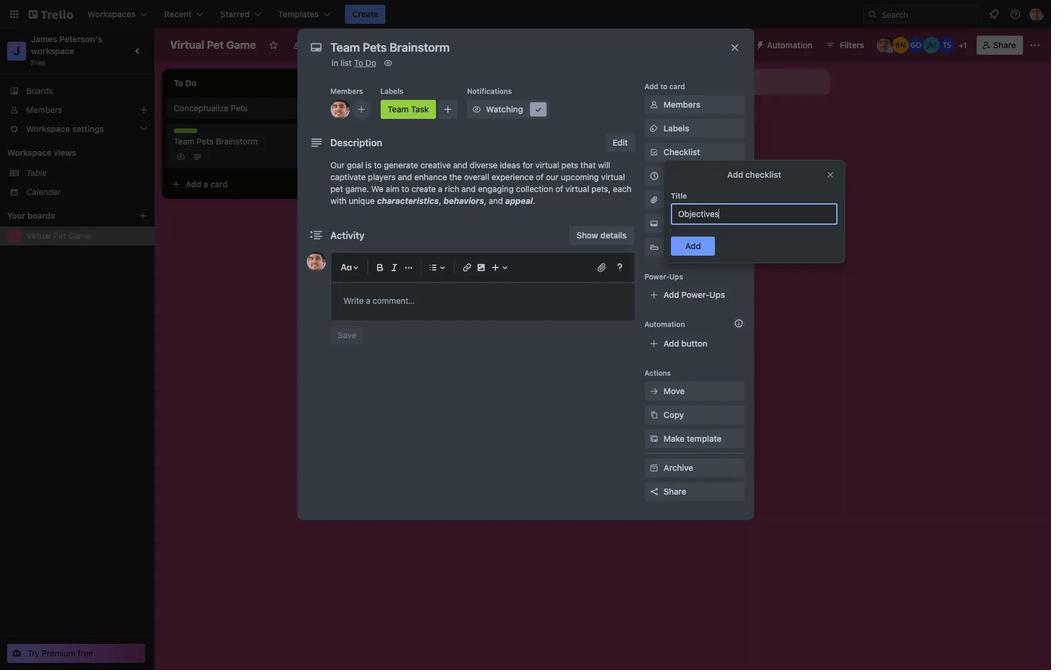 Task type: describe. For each thing, give the bounding box(es) containing it.
add checklist
[[728, 170, 782, 180]]

1 horizontal spatial labels
[[664, 123, 690, 133]]

pet inside board name text field
[[207, 39, 224, 51]]

board link
[[388, 36, 439, 55]]

conceptualize
[[174, 103, 229, 113]]

0 horizontal spatial color: bold lime, title: "team task" element
[[174, 129, 210, 138]]

1 , from the left
[[439, 196, 442, 206]]

open help dialog image
[[613, 261, 627, 275]]

0 vertical spatial james peterson (jamespeterson93) image
[[300, 150, 314, 164]]

sm image for checklist
[[649, 146, 661, 158]]

for
[[523, 160, 534, 170]]

we
[[372, 184, 384, 194]]

make
[[664, 434, 685, 444]]

sm image for members
[[649, 99, 661, 111]]

engaging
[[478, 184, 514, 194]]

sm image for move
[[649, 386, 661, 398]]

checklist
[[664, 147, 701, 157]]

add up create from template… icon
[[645, 82, 659, 91]]

automation button
[[751, 36, 820, 55]]

sm image for copy
[[649, 410, 661, 421]]

button
[[682, 339, 708, 349]]

attach and insert link image
[[596, 262, 608, 274]]

0 vertical spatial to
[[661, 82, 668, 91]]

j
[[13, 44, 20, 58]]

power- inside add power-ups 'link'
[[682, 290, 710, 300]]

boards
[[27, 211, 55, 221]]

card for the middle the add a card button
[[380, 108, 397, 118]]

characteristics
[[377, 196, 439, 206]]

task for team task
[[411, 104, 429, 114]]

add board image
[[138, 211, 148, 221]]

1 horizontal spatial add a card
[[355, 108, 397, 118]]

create from template… image for left the add a card button
[[305, 180, 314, 189]]

cover link
[[645, 214, 745, 233]]

0 horizontal spatial share button
[[645, 483, 745, 502]]

team pets brainstorm link
[[174, 136, 312, 148]]

2 , from the left
[[484, 196, 487, 206]]

board
[[408, 40, 432, 50]]

archive
[[664, 463, 694, 473]]

dates
[[664, 171, 687, 181]]

and down the generate on the top left
[[398, 172, 412, 182]]

a for left the add a card button
[[204, 179, 208, 189]]

2 horizontal spatial james peterson (jamespeterson93) image
[[1031, 7, 1045, 21]]

collection
[[516, 184, 554, 194]]

try premium free
[[27, 649, 93, 659]]

make template link
[[645, 430, 745, 449]]

checklist
[[746, 170, 782, 180]]

copy link
[[645, 406, 745, 425]]

team task team pets brainstorm
[[174, 129, 258, 146]]

card left add another list
[[670, 82, 686, 91]]

filters
[[840, 40, 865, 50]]

our
[[331, 160, 345, 170]]

0 horizontal spatial virtual pet game
[[26, 231, 91, 241]]

pets,
[[592, 184, 611, 194]]

1 vertical spatial of
[[556, 184, 564, 194]]

in list to do
[[332, 58, 377, 68]]

boards
[[26, 86, 53, 96]]

and up the
[[454, 160, 468, 170]]

creative
[[421, 160, 451, 170]]

team for team task team pets brainstorm
[[174, 129, 192, 138]]

and up behaviors
[[462, 184, 476, 194]]

calendar
[[26, 187, 61, 197]]

diverse
[[470, 160, 498, 170]]

rich
[[445, 184, 460, 194]]

primary element
[[0, 0, 1052, 29]]

2 vertical spatial virtual
[[566, 184, 590, 194]]

add inside button
[[664, 339, 680, 349]]

gary orlando (garyorlando) image
[[908, 37, 925, 54]]

1 vertical spatial power-ups
[[645, 273, 684, 282]]

players
[[368, 172, 396, 182]]

description
[[331, 138, 383, 148]]

1 vertical spatial pet
[[53, 231, 66, 241]]

pets inside "link"
[[231, 103, 248, 113]]

+
[[960, 41, 964, 50]]

card for right the add a card button
[[549, 108, 566, 118]]

edit button
[[606, 133, 636, 152]]

that
[[581, 160, 596, 170]]

more formatting image
[[402, 261, 416, 275]]

calendar link
[[26, 186, 148, 198]]

bold ⌘b image
[[373, 261, 387, 275]]

your boards with 1 items element
[[7, 209, 120, 223]]

workspace views
[[7, 148, 76, 158]]

custom
[[664, 242, 695, 252]]

notifications
[[467, 87, 512, 96]]

watching button
[[467, 100, 550, 119]]

try premium free button
[[7, 645, 145, 664]]

0 horizontal spatial add a card
[[186, 179, 228, 189]]

in
[[332, 58, 339, 68]]

tara schultz (taraschultz7) image
[[939, 37, 956, 54]]

text styles image
[[339, 261, 353, 275]]

pets
[[562, 160, 579, 170]]

checklist link
[[645, 143, 745, 162]]

virtual pet game link
[[26, 230, 148, 242]]

our
[[546, 172, 559, 182]]

virtual pet game inside board name text field
[[170, 39, 256, 51]]

add up description
[[355, 108, 371, 118]]

edit
[[613, 138, 628, 148]]

game inside board name text field
[[226, 39, 256, 51]]

copy
[[664, 410, 685, 420]]

star or unstar board image
[[269, 40, 279, 50]]

add left checklist
[[728, 170, 744, 180]]

free
[[31, 58, 46, 67]]

watching
[[486, 104, 524, 114]]

1 horizontal spatial share button
[[977, 36, 1024, 55]]

1 vertical spatial ups
[[670, 273, 684, 282]]

search image
[[869, 10, 878, 19]]

is
[[366, 160, 372, 170]]

free
[[78, 649, 93, 659]]

add button button
[[645, 335, 745, 354]]

characteristics , behaviors , and appeal .
[[377, 196, 536, 206]]

sm image inside the watching button
[[533, 104, 545, 115]]

ben nelson (bennelson96) image
[[893, 37, 909, 54]]

actions
[[645, 369, 672, 378]]

visible
[[353, 40, 379, 50]]

power-ups inside button
[[698, 40, 742, 50]]

brainstorm
[[216, 136, 258, 146]]

cover
[[664, 218, 687, 229]]

lists image
[[426, 261, 440, 275]]

views
[[54, 148, 76, 158]]

1 vertical spatial james peterson (jamespeterson93) image
[[307, 252, 326, 271]]

j link
[[7, 42, 26, 61]]

generate
[[384, 160, 418, 170]]

to do link
[[354, 58, 377, 68]]

create
[[412, 184, 436, 194]]

members for left "members" link
[[26, 105, 62, 115]]

archive link
[[645, 459, 745, 478]]

upcoming
[[561, 172, 599, 182]]

fields
[[697, 242, 720, 252]]



Task type: vqa. For each thing, say whether or not it's contained in the screenshot.
James Peterson's workspace link
yes



Task type: locate. For each thing, give the bounding box(es) containing it.
members link up labels link
[[645, 95, 745, 114]]

ups inside button
[[726, 40, 742, 50]]

share button
[[977, 36, 1024, 55], [645, 483, 745, 502]]

share
[[994, 40, 1017, 50], [664, 487, 687, 497]]

0 vertical spatial virtual
[[170, 39, 204, 51]]

0 vertical spatial pets
[[231, 103, 248, 113]]

link image
[[460, 261, 474, 275]]

game.
[[346, 184, 369, 194]]

ups up add power-ups on the top
[[670, 273, 684, 282]]

share left "show menu" icon
[[994, 40, 1017, 50]]

1 vertical spatial create from template… image
[[305, 180, 314, 189]]

1 vertical spatial workspace
[[7, 148, 52, 158]]

james peterson (jamespeterson93) image left add members to card 'icon'
[[331, 100, 350, 119]]

Search field
[[878, 5, 982, 23]]

list right 'in'
[[341, 58, 352, 68]]

task inside team task team pets brainstorm
[[194, 129, 210, 138]]

list right another
[[741, 77, 753, 87]]

the
[[450, 172, 462, 182]]

sm image left checklist
[[649, 146, 661, 158]]

.
[[533, 196, 536, 206]]

add button
[[664, 339, 708, 349]]

1 horizontal spatial color: bold lime, title: "team task" element
[[381, 100, 436, 119]]

0 horizontal spatial virtual
[[536, 160, 560, 170]]

game left star or unstar board image
[[226, 39, 256, 51]]

activity
[[331, 230, 365, 241]]

james peterson (jamespeterson93) image
[[300, 150, 314, 164], [307, 252, 326, 271]]

members up add members to card 'icon'
[[331, 87, 363, 96]]

sm image inside archive link
[[649, 463, 661, 474]]

james peterson (jamespeterson93) image left gary orlando (garyorlando) image
[[877, 37, 894, 54]]

add inside 'link'
[[664, 290, 680, 300]]

color: bold lime, title: "team task" element
[[381, 100, 436, 119], [174, 129, 210, 138]]

table link
[[26, 167, 148, 179]]

sm image for archive
[[649, 463, 661, 474]]

sm image left copy
[[649, 410, 661, 421]]

1 horizontal spatial share
[[994, 40, 1017, 50]]

0 vertical spatial of
[[536, 172, 544, 182]]

james
[[31, 34, 57, 44]]

1 vertical spatial labels
[[664, 123, 690, 133]]

sm image inside automation button
[[751, 36, 768, 52]]

power- inside power-ups button
[[698, 40, 726, 50]]

Main content area, start typing to enter text. text field
[[344, 294, 622, 308]]

0 horizontal spatial of
[[536, 172, 544, 182]]

a right "watching"
[[542, 108, 546, 118]]

sm image down "actions"
[[649, 386, 661, 398]]

1
[[964, 41, 968, 50]]

card right add members to card 'icon'
[[380, 108, 397, 118]]

task down the conceptualize
[[194, 129, 210, 138]]

add a card
[[355, 108, 397, 118], [524, 108, 566, 118], [186, 179, 228, 189]]

2 horizontal spatial add a card button
[[505, 104, 638, 123]]

workspace up 'in'
[[307, 40, 351, 50]]

members link down boards
[[0, 101, 155, 120]]

1 vertical spatial james peterson (jamespeterson93) image
[[877, 37, 894, 54]]

attachment
[[664, 195, 710, 205]]

1 horizontal spatial to
[[402, 184, 410, 194]]

a
[[373, 108, 377, 118], [542, 108, 546, 118], [204, 179, 208, 189], [438, 184, 443, 194]]

1 horizontal spatial virtual
[[170, 39, 204, 51]]

1 horizontal spatial members
[[331, 87, 363, 96]]

james peterson (jamespeterson93) image
[[1031, 7, 1045, 21], [877, 37, 894, 54], [331, 100, 350, 119]]

add a card button up the generate on the top left
[[336, 104, 469, 123]]

members for rightmost "members" link
[[664, 99, 701, 110]]

workspace up table
[[7, 148, 52, 158]]

add power-ups link
[[645, 286, 745, 305]]

task
[[411, 104, 429, 114], [194, 129, 210, 138]]

power-ups up add another list
[[698, 40, 742, 50]]

create from template… image down notifications
[[474, 108, 483, 118]]

Board name text field
[[164, 36, 262, 55]]

open information menu image
[[1010, 8, 1022, 20]]

attachment button
[[645, 191, 745, 210]]

0 vertical spatial create from template… image
[[474, 108, 483, 118]]

james peterson (jamespeterson93) image left our
[[300, 150, 314, 164]]

try
[[27, 649, 40, 659]]

1 horizontal spatial create from template… image
[[474, 108, 483, 118]]

save
[[338, 330, 357, 341]]

show menu image
[[1030, 39, 1042, 51]]

your
[[7, 211, 25, 221]]

sm image for watching
[[471, 104, 483, 115]]

, left behaviors
[[439, 196, 442, 206]]

0 vertical spatial labels
[[381, 87, 404, 96]]

1 horizontal spatial game
[[226, 39, 256, 51]]

2 horizontal spatial members
[[664, 99, 701, 110]]

enhance
[[415, 172, 447, 182]]

create from template… image
[[643, 108, 652, 118]]

0 horizontal spatial ups
[[670, 273, 684, 282]]

members down add to card
[[664, 99, 701, 110]]

0 horizontal spatial labels
[[381, 87, 404, 96]]

sm image inside move 'link'
[[649, 386, 661, 398]]

add a card button up pets
[[505, 104, 638, 123]]

card for left the add a card button
[[210, 179, 228, 189]]

1 horizontal spatial ,
[[484, 196, 487, 206]]

sm image inside cover 'link'
[[649, 218, 661, 230]]

0 horizontal spatial virtual
[[26, 231, 51, 241]]

1 vertical spatial virtual
[[602, 172, 625, 182]]

add a card up description
[[355, 108, 397, 118]]

0 vertical spatial color: bold lime, title: "team task" element
[[381, 100, 436, 119]]

1 horizontal spatial ups
[[710, 290, 726, 300]]

0 horizontal spatial add a card button
[[167, 175, 300, 194]]

pet left star or unstar board image
[[207, 39, 224, 51]]

labels up team task at left top
[[381, 87, 404, 96]]

and
[[454, 160, 468, 170], [398, 172, 412, 182], [462, 184, 476, 194], [489, 196, 503, 206]]

0 horizontal spatial task
[[194, 129, 210, 138]]

goal
[[347, 160, 364, 170]]

dates button
[[645, 167, 745, 186]]

overall
[[464, 172, 490, 182]]

team for team task
[[388, 104, 409, 114]]

a right add members to card 'icon'
[[373, 108, 377, 118]]

2 vertical spatial to
[[402, 184, 410, 194]]

share button down the 0 notifications image
[[977, 36, 1024, 55]]

move
[[664, 386, 685, 396]]

power- down custom fields button
[[682, 290, 710, 300]]

image image
[[474, 261, 488, 275]]

list inside button
[[741, 77, 753, 87]]

1 vertical spatial automation
[[645, 320, 686, 329]]

1 horizontal spatial task
[[411, 104, 429, 114]]

sm image up add another list button
[[751, 36, 768, 52]]

power-ups button
[[674, 36, 749, 55]]

sm image left 'cover'
[[649, 218, 661, 230]]

0 horizontal spatial pet
[[53, 231, 66, 241]]

0 vertical spatial james peterson (jamespeterson93) image
[[1031, 7, 1045, 21]]

of down our
[[556, 184, 564, 194]]

1 horizontal spatial virtual pet game
[[170, 39, 256, 51]]

0 horizontal spatial create from template… image
[[305, 180, 314, 189]]

task up creative
[[411, 104, 429, 114]]

0 horizontal spatial ,
[[439, 196, 442, 206]]

1 horizontal spatial power-ups
[[698, 40, 742, 50]]

appeal
[[506, 196, 533, 206]]

ups
[[726, 40, 742, 50], [670, 273, 684, 282], [710, 290, 726, 300]]

james peterson (jamespeterson93) image right open information menu image
[[1031, 7, 1045, 21]]

sm image down add to card
[[649, 99, 661, 111]]

members link
[[645, 95, 745, 114], [0, 101, 155, 120]]

2 vertical spatial james peterson (jamespeterson93) image
[[331, 100, 350, 119]]

sm image inside 'copy' link
[[649, 410, 661, 421]]

sm image inside labels link
[[649, 123, 661, 135]]

0 horizontal spatial james peterson (jamespeterson93) image
[[331, 100, 350, 119]]

labels up checklist
[[664, 123, 690, 133]]

sm image for automation
[[751, 36, 768, 52]]

automation up add another list button
[[768, 40, 813, 50]]

2 horizontal spatial add a card
[[524, 108, 566, 118]]

customize views image
[[445, 39, 457, 51]]

a left rich
[[438, 184, 443, 194]]

ups up another
[[726, 40, 742, 50]]

each
[[613, 184, 632, 194]]

team task
[[388, 104, 429, 114]]

show details
[[577, 230, 627, 241]]

sm image right do
[[383, 57, 394, 69]]

workspace inside button
[[307, 40, 351, 50]]

None text field
[[325, 37, 718, 58]]

add to card
[[645, 82, 686, 91]]

conceptualize pets link
[[174, 102, 312, 114]]

power-
[[698, 40, 726, 50], [645, 273, 670, 282], [682, 290, 710, 300]]

1 vertical spatial game
[[68, 231, 91, 241]]

james peterson (jamespeterson93) image left the text styles icon
[[307, 252, 326, 271]]

to right 'is'
[[374, 160, 382, 170]]

1 vertical spatial virtual
[[26, 231, 51, 241]]

pet down the your boards with 1 items "element"
[[53, 231, 66, 241]]

add a card down team task team pets brainstorm
[[186, 179, 228, 189]]

Title text field
[[671, 204, 838, 225]]

team
[[388, 104, 409, 114], [174, 129, 192, 138], [174, 136, 195, 146]]

workspace for workspace views
[[7, 148, 52, 158]]

add right "watching"
[[524, 108, 540, 118]]

0 horizontal spatial members link
[[0, 101, 155, 120]]

conceptualize pets
[[174, 103, 248, 113]]

0 vertical spatial power-
[[698, 40, 726, 50]]

2 horizontal spatial ups
[[726, 40, 742, 50]]

0 vertical spatial power-ups
[[698, 40, 742, 50]]

0 horizontal spatial power-ups
[[645, 273, 684, 282]]

sm image left make
[[649, 433, 661, 445]]

another
[[709, 77, 739, 87]]

to
[[354, 58, 364, 68]]

card right "watching"
[[549, 108, 566, 118]]

sm image inside checklist link
[[649, 146, 661, 158]]

of left our
[[536, 172, 544, 182]]

custom fields button
[[645, 242, 745, 254]]

sm image left archive
[[649, 463, 661, 474]]

editor toolbar toolbar
[[337, 258, 630, 277]]

1 vertical spatial power-
[[645, 273, 670, 282]]

card
[[670, 82, 686, 91], [380, 108, 397, 118], [549, 108, 566, 118], [210, 179, 228, 189]]

sm image down create from template… icon
[[649, 123, 661, 135]]

pet
[[331, 184, 343, 194]]

sm image down notifications
[[471, 104, 483, 115]]

virtual up our
[[536, 160, 560, 170]]

create from template… image for the middle the add a card button
[[474, 108, 483, 118]]

1 vertical spatial share
[[664, 487, 687, 497]]

2 vertical spatial ups
[[710, 290, 726, 300]]

share button down archive link
[[645, 483, 745, 502]]

sm image for make template
[[649, 433, 661, 445]]

1 vertical spatial list
[[741, 77, 753, 87]]

sm image inside make template link
[[649, 433, 661, 445]]

0 horizontal spatial share
[[664, 487, 687, 497]]

a for the middle the add a card button
[[373, 108, 377, 118]]

None submit
[[671, 237, 716, 256]]

members
[[331, 87, 363, 96], [664, 99, 701, 110], [26, 105, 62, 115]]

1 vertical spatial color: bold lime, title: "team task" element
[[174, 129, 210, 138]]

0 notifications image
[[988, 7, 1002, 21]]

1 vertical spatial virtual pet game
[[26, 231, 91, 241]]

create button
[[345, 5, 386, 24]]

ups down fields
[[710, 290, 726, 300]]

italic ⌘i image
[[387, 261, 402, 275]]

0 horizontal spatial pets
[[197, 136, 214, 146]]

a for right the add a card button
[[542, 108, 546, 118]]

move link
[[645, 382, 745, 401]]

0 vertical spatial game
[[226, 39, 256, 51]]

virtual
[[536, 160, 560, 170], [602, 172, 625, 182], [566, 184, 590, 194]]

, down engaging
[[484, 196, 487, 206]]

virtual inside board name text field
[[170, 39, 204, 51]]

add down custom
[[664, 290, 680, 300]]

0 horizontal spatial to
[[374, 160, 382, 170]]

1 vertical spatial share button
[[645, 483, 745, 502]]

0 horizontal spatial list
[[341, 58, 352, 68]]

1 horizontal spatial members link
[[645, 95, 745, 114]]

1 horizontal spatial workspace
[[307, 40, 351, 50]]

0 vertical spatial virtual pet game
[[170, 39, 256, 51]]

0 vertical spatial list
[[341, 58, 352, 68]]

color: bold lime, title: "team task" element right add members to card 'icon'
[[381, 100, 436, 119]]

add left button
[[664, 339, 680, 349]]

1 horizontal spatial james peterson (jamespeterson93) image
[[877, 37, 894, 54]]

show
[[577, 230, 599, 241]]

create from template… image left pet
[[305, 180, 314, 189]]

details
[[601, 230, 627, 241]]

0 vertical spatial share button
[[977, 36, 1024, 55]]

1 horizontal spatial virtual
[[566, 184, 590, 194]]

2 horizontal spatial virtual
[[602, 172, 625, 182]]

task for team task team pets brainstorm
[[194, 129, 210, 138]]

template
[[687, 434, 722, 444]]

a inside the our goal is to generate creative and diverse ideas for virtual pets that will captivate players and enhance the overall experience of our upcoming virtual pet game. we aim to create a rich and engaging collection of virtual pets, each with unique
[[438, 184, 443, 194]]

0 horizontal spatial members
[[26, 105, 62, 115]]

a down team task team pets brainstorm
[[204, 179, 208, 189]]

sm image for labels
[[649, 123, 661, 135]]

labels link
[[645, 119, 745, 138]]

jeremy miller (jeremymiller198) image
[[924, 37, 940, 54]]

workspace for workspace visible
[[307, 40, 351, 50]]

automation
[[768, 40, 813, 50], [645, 320, 686, 329]]

virtual down the upcoming
[[566, 184, 590, 194]]

virtual pet game
[[170, 39, 256, 51], [26, 231, 91, 241]]

power- up add another list
[[698, 40, 726, 50]]

0 vertical spatial pet
[[207, 39, 224, 51]]

workspace
[[307, 40, 351, 50], [7, 148, 52, 158]]

sm image inside the watching button
[[471, 104, 483, 115]]

sm image inside "members" link
[[649, 99, 661, 111]]

add a card right "watching"
[[524, 108, 566, 118]]

automation up add button
[[645, 320, 686, 329]]

ups inside 'link'
[[710, 290, 726, 300]]

workspace visible button
[[286, 36, 386, 55]]

our goal is to generate creative and diverse ideas for virtual pets that will captivate players and enhance the overall experience of our upcoming virtual pet game. we aim to create a rich and engaging collection of virtual pets, each with unique
[[331, 160, 632, 206]]

share down archive
[[664, 487, 687, 497]]

to up characteristics
[[402, 184, 410, 194]]

sm image for cover
[[649, 218, 661, 230]]

1 horizontal spatial automation
[[768, 40, 813, 50]]

add down team task team pets brainstorm
[[186, 179, 201, 189]]

1 horizontal spatial add a card button
[[336, 104, 469, 123]]

make template
[[664, 434, 722, 444]]

add inside button
[[691, 77, 706, 87]]

game down the your boards with 1 items "element"
[[68, 231, 91, 241]]

captivate
[[331, 172, 366, 182]]

pets left brainstorm
[[197, 136, 214, 146]]

1 horizontal spatial pets
[[231, 103, 248, 113]]

sm image
[[751, 36, 768, 52], [383, 57, 394, 69], [471, 104, 483, 115], [649, 218, 661, 230], [649, 386, 661, 398], [649, 463, 661, 474]]

color: bold lime, title: "team task" element down the conceptualize
[[174, 129, 210, 138]]

pets inside team task team pets brainstorm
[[197, 136, 214, 146]]

add
[[691, 77, 706, 87], [645, 82, 659, 91], [355, 108, 371, 118], [524, 108, 540, 118], [728, 170, 744, 180], [186, 179, 201, 189], [664, 290, 680, 300], [664, 339, 680, 349]]

members down boards
[[26, 105, 62, 115]]

add a card button down brainstorm
[[167, 175, 300, 194]]

1 horizontal spatial list
[[741, 77, 753, 87]]

behaviors
[[444, 196, 484, 206]]

1 vertical spatial pets
[[197, 136, 214, 146]]

workspace visible
[[307, 40, 379, 50]]

add left another
[[691, 77, 706, 87]]

virtual down will
[[602, 172, 625, 182]]

to up labels link
[[661, 82, 668, 91]]

2 horizontal spatial to
[[661, 82, 668, 91]]

create from template… image
[[474, 108, 483, 118], [305, 180, 314, 189]]

and down engaging
[[489, 196, 503, 206]]

card down brainstorm
[[210, 179, 228, 189]]

1 horizontal spatial of
[[556, 184, 564, 194]]

premium
[[42, 649, 76, 659]]

aim
[[386, 184, 400, 194]]

do
[[366, 58, 377, 68]]

0 vertical spatial workspace
[[307, 40, 351, 50]]

power-ups down custom
[[645, 273, 684, 282]]

add members to card image
[[357, 104, 366, 115]]

automation inside automation button
[[768, 40, 813, 50]]

power- down custom
[[645, 273, 670, 282]]

your boards
[[7, 211, 55, 221]]

filters button
[[823, 36, 868, 55]]

labels
[[381, 87, 404, 96], [664, 123, 690, 133]]

pets up brainstorm
[[231, 103, 248, 113]]

1 vertical spatial to
[[374, 160, 382, 170]]

0 vertical spatial share
[[994, 40, 1017, 50]]

1 horizontal spatial pet
[[207, 39, 224, 51]]

0 horizontal spatial game
[[68, 231, 91, 241]]

0 vertical spatial ups
[[726, 40, 742, 50]]

sm image
[[649, 99, 661, 111], [533, 104, 545, 115], [649, 123, 661, 135], [649, 146, 661, 158], [649, 410, 661, 421], [649, 433, 661, 445]]

0 horizontal spatial automation
[[645, 320, 686, 329]]

sm image right "watching"
[[533, 104, 545, 115]]

with
[[331, 196, 347, 206]]

ideas
[[500, 160, 521, 170]]

0 vertical spatial task
[[411, 104, 429, 114]]



